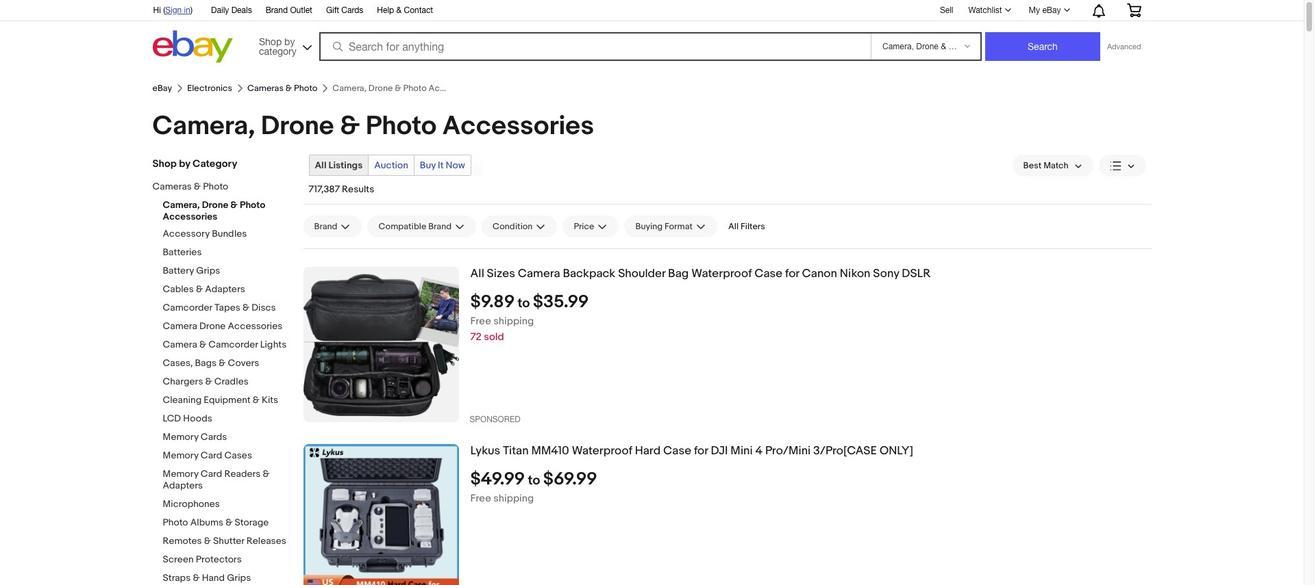 Task type: locate. For each thing, give the bounding box(es) containing it.
0 vertical spatial free
[[470, 315, 491, 328]]

camera down cables
[[163, 321, 197, 332]]

brand right compatible
[[428, 221, 452, 232]]

to down mm410
[[528, 473, 540, 489]]

1 vertical spatial card
[[201, 469, 222, 480]]

by left category
[[179, 158, 190, 171]]

1 vertical spatial waterproof
[[572, 445, 632, 458]]

0 vertical spatial all
[[315, 160, 326, 171]]

waterproof
[[691, 267, 752, 281], [572, 445, 632, 458]]

batteries link
[[163, 247, 293, 260]]

by inside camera, drone & photo accessories main content
[[179, 158, 190, 171]]

shop down 'brand outlet' link
[[259, 36, 282, 47]]

waterproof up the $69.99
[[572, 445, 632, 458]]

all sizes camera backpack shoulder bag waterproof case for canon nikon sony dslr image
[[303, 273, 459, 417]]

2 shipping from the top
[[493, 492, 534, 506]]

adapters down the battery grips "link"
[[205, 284, 245, 295]]

accessories
[[442, 110, 594, 143], [163, 211, 217, 223], [228, 321, 283, 332]]

screen
[[163, 554, 194, 566]]

1 horizontal spatial cards
[[341, 5, 363, 15]]

free up 72 on the bottom
[[470, 315, 491, 328]]

brand outlet link
[[266, 3, 312, 18]]

2 horizontal spatial brand
[[428, 221, 452, 232]]

all sizes camera backpack shoulder bag waterproof case for canon nikon sony dslr
[[470, 267, 931, 281]]

&
[[396, 5, 402, 15], [286, 83, 292, 94], [340, 110, 360, 143], [194, 181, 201, 193], [230, 199, 238, 211], [196, 284, 203, 295], [243, 302, 249, 314], [199, 339, 206, 351], [219, 358, 226, 369], [205, 376, 212, 388], [253, 395, 260, 406], [263, 469, 270, 480], [226, 517, 233, 529], [204, 536, 211, 547], [193, 573, 200, 584]]

camera up cases,
[[163, 339, 197, 351]]

deals
[[231, 5, 252, 15]]

match
[[1044, 160, 1068, 171]]

1 horizontal spatial case
[[754, 267, 783, 281]]

0 horizontal spatial cards
[[201, 432, 227, 443]]

card down memory card cases link
[[201, 469, 222, 480]]

1 vertical spatial to
[[528, 473, 540, 489]]

0 vertical spatial accessories
[[442, 110, 594, 143]]

brand inside account 'navigation'
[[266, 5, 288, 15]]

2 horizontal spatial accessories
[[442, 110, 594, 143]]

2 vertical spatial memory
[[163, 469, 199, 480]]

case
[[754, 267, 783, 281], [663, 445, 691, 458]]

& left discs
[[243, 302, 249, 314]]

& down albums in the left of the page
[[204, 536, 211, 547]]

condition button
[[482, 216, 557, 238]]

cradles
[[214, 376, 249, 388]]

1 vertical spatial camera,
[[163, 199, 200, 211]]

1 vertical spatial memory
[[163, 450, 199, 462]]

tapes
[[214, 302, 240, 314]]

1 horizontal spatial waterproof
[[691, 267, 752, 281]]

shop inside camera, drone & photo accessories main content
[[152, 158, 177, 171]]

account navigation
[[146, 0, 1151, 21]]

ebay left electronics link
[[152, 83, 172, 94]]

shop by category banner
[[146, 0, 1151, 66]]

1 vertical spatial free
[[470, 492, 491, 506]]

0 horizontal spatial all
[[315, 160, 326, 171]]

cables & adapters link
[[163, 284, 293, 297]]

auction
[[374, 160, 408, 171]]

camcorder down cables
[[163, 302, 212, 314]]

shop by category
[[152, 158, 237, 171]]

by down 'brand outlet' link
[[284, 36, 295, 47]]

adapters up microphones
[[163, 480, 203, 492]]

ebay right my in the right of the page
[[1042, 5, 1061, 15]]

by inside shop by category
[[284, 36, 295, 47]]

& right readers
[[263, 469, 270, 480]]

electronics link
[[187, 83, 232, 94]]

1 vertical spatial all
[[728, 221, 739, 232]]

memory card cases link
[[163, 450, 293, 463]]

1 horizontal spatial shop
[[259, 36, 282, 47]]

listings
[[329, 160, 363, 171]]

shipping for $9.89
[[493, 315, 534, 328]]

2 horizontal spatial all
[[728, 221, 739, 232]]

camera up $35.99
[[518, 267, 560, 281]]

0 vertical spatial camera
[[518, 267, 560, 281]]

cameras for cameras & photo camera, drone & photo accessories accessory bundles batteries battery grips cables & adapters camcorder tapes & discs camera drone accessories camera & camcorder lights cases, bags & covers chargers & cradles cleaning equipment & kits lcd hoods memory cards memory card cases memory card readers & adapters microphones photo albums & storage remotes & shutter releases screen protectors straps & hand grips
[[152, 181, 192, 193]]

free inside $49.99 to $69.99 free shipping
[[470, 492, 491, 506]]

all left the filters
[[728, 221, 739, 232]]

1 horizontal spatial adapters
[[205, 284, 245, 295]]

1 vertical spatial accessories
[[163, 211, 217, 223]]

equipment
[[204, 395, 251, 406]]

it
[[438, 160, 444, 171]]

drone down 'cameras & photo' on the top of the page
[[261, 110, 334, 143]]

brand button
[[303, 216, 362, 238]]

$69.99
[[543, 469, 597, 490]]

1 horizontal spatial cameras
[[247, 83, 284, 94]]

camera, down electronics link
[[152, 110, 255, 143]]

microphones
[[163, 499, 220, 510]]

$49.99
[[470, 469, 525, 490]]

0 vertical spatial to
[[518, 296, 530, 312]]

0 horizontal spatial shop
[[152, 158, 177, 171]]

lcd
[[163, 413, 181, 425]]

brand
[[266, 5, 288, 15], [314, 221, 337, 232], [428, 221, 452, 232]]

grips down batteries link
[[196, 265, 220, 277]]

all inside all filters button
[[728, 221, 739, 232]]

canon
[[802, 267, 837, 281]]

0 vertical spatial shop
[[259, 36, 282, 47]]

sold
[[484, 331, 504, 344]]

2 vertical spatial all
[[470, 267, 484, 281]]

0 horizontal spatial grips
[[196, 265, 220, 277]]

1 vertical spatial drone
[[202, 199, 228, 211]]

0 vertical spatial memory
[[163, 432, 199, 443]]

batteries
[[163, 247, 202, 258]]

category
[[192, 158, 237, 171]]

buying
[[635, 221, 663, 232]]

0 vertical spatial by
[[284, 36, 295, 47]]

to right $9.89
[[518, 296, 530, 312]]

for left canon
[[785, 267, 799, 281]]

pro/mini
[[765, 445, 811, 458]]

0 vertical spatial camera,
[[152, 110, 255, 143]]

card down memory cards link
[[201, 450, 222, 462]]

straps & hand grips link
[[163, 573, 293, 586]]

drone up accessory bundles link
[[202, 199, 228, 211]]

72
[[470, 331, 482, 344]]

brand down "717,387" at the left top of the page
[[314, 221, 337, 232]]

1 horizontal spatial all
[[470, 267, 484, 281]]

your shopping cart image
[[1126, 3, 1142, 17]]

1 vertical spatial shop
[[152, 158, 177, 171]]

shoulder
[[618, 267, 665, 281]]

1 vertical spatial adapters
[[163, 480, 203, 492]]

all listings
[[315, 160, 363, 171]]

0 vertical spatial drone
[[261, 110, 334, 143]]

lights
[[260, 339, 287, 351]]

grips down screen protectors link
[[227, 573, 251, 584]]

1 vertical spatial by
[[179, 158, 190, 171]]

0 vertical spatial camcorder
[[163, 302, 212, 314]]

free inside $9.89 to $35.99 free shipping 72 sold
[[470, 315, 491, 328]]

0 horizontal spatial cameras
[[152, 181, 192, 193]]

camcorder down camera drone accessories link
[[208, 339, 258, 351]]

0 vertical spatial for
[[785, 267, 799, 281]]

& left kits in the bottom left of the page
[[253, 395, 260, 406]]

1 vertical spatial case
[[663, 445, 691, 458]]

photo
[[294, 83, 317, 94], [366, 110, 437, 143], [203, 181, 228, 193], [240, 199, 265, 211], [163, 517, 188, 529]]

free down $49.99
[[470, 492, 491, 506]]

1 horizontal spatial for
[[785, 267, 799, 281]]

remotes & shutter releases link
[[163, 536, 293, 549]]

all left sizes
[[470, 267, 484, 281]]

0 vertical spatial case
[[754, 267, 783, 281]]

0 vertical spatial card
[[201, 450, 222, 462]]

1 vertical spatial cards
[[201, 432, 227, 443]]

waterproof right bag
[[691, 267, 752, 281]]

outlet
[[290, 5, 312, 15]]

0 horizontal spatial by
[[179, 158, 190, 171]]

0 vertical spatial shipping
[[493, 315, 534, 328]]

watchlist
[[968, 5, 1002, 15]]

to inside $49.99 to $69.99 free shipping
[[528, 473, 540, 489]]

all for all filters
[[728, 221, 739, 232]]

0 horizontal spatial brand
[[266, 5, 288, 15]]

all inside all sizes camera backpack shoulder bag waterproof case for canon nikon sony dslr link
[[470, 267, 484, 281]]

2 vertical spatial drone
[[199, 321, 226, 332]]

drone down camcorder tapes & discs link
[[199, 321, 226, 332]]

cameras down category
[[247, 83, 284, 94]]

camera
[[518, 267, 560, 281], [163, 321, 197, 332], [163, 339, 197, 351]]

brand left outlet
[[266, 5, 288, 15]]

cards inside the cameras & photo camera, drone & photo accessories accessory bundles batteries battery grips cables & adapters camcorder tapes & discs camera drone accessories camera & camcorder lights cases, bags & covers chargers & cradles cleaning equipment & kits lcd hoods memory cards memory card cases memory card readers & adapters microphones photo albums & storage remotes & shutter releases screen protectors straps & hand grips
[[201, 432, 227, 443]]

bundles
[[212, 228, 247, 240]]

1 vertical spatial ebay
[[152, 83, 172, 94]]

None submit
[[985, 32, 1100, 61]]

1 vertical spatial grips
[[227, 573, 251, 584]]

brand for brand outlet
[[266, 5, 288, 15]]

camera & camcorder lights link
[[163, 339, 293, 352]]

0 horizontal spatial for
[[694, 445, 708, 458]]

& down shop by category
[[194, 181, 201, 193]]

best match
[[1023, 160, 1068, 171]]

ebay inside camera, drone & photo accessories main content
[[152, 83, 172, 94]]

hand
[[202, 573, 225, 584]]

& right bags
[[219, 358, 226, 369]]

& right help
[[396, 5, 402, 15]]

camera, drone & photo accessories
[[152, 110, 594, 143]]

brand for brand
[[314, 221, 337, 232]]

1 horizontal spatial brand
[[314, 221, 337, 232]]

camcorder tapes & discs link
[[163, 302, 293, 315]]

lykus titan mm410 waterproof hard case for dji mini 4 pro/mini 3/pro[case only]
[[470, 445, 913, 458]]

717,387 results
[[309, 184, 374, 195]]

remotes
[[163, 536, 202, 547]]

1 horizontal spatial by
[[284, 36, 295, 47]]

cases,
[[163, 358, 193, 369]]

shop
[[259, 36, 282, 47], [152, 158, 177, 171]]

1 shipping from the top
[[493, 315, 534, 328]]

2 card from the top
[[201, 469, 222, 480]]

buy it now link
[[414, 156, 471, 175]]

to for $9.89
[[518, 296, 530, 312]]

2 memory from the top
[[163, 450, 199, 462]]

all inside all listings link
[[315, 160, 326, 171]]

lykus titan mm410 waterproof hard case for dji mini 4 pro/mini 3/pro[case only] link
[[470, 445, 1151, 459]]

cards down the lcd hoods "link"
[[201, 432, 227, 443]]

cameras inside the cameras & photo camera, drone & photo accessories accessory bundles batteries battery grips cables & adapters camcorder tapes & discs camera drone accessories camera & camcorder lights cases, bags & covers chargers & cradles cleaning equipment & kits lcd hoods memory cards memory card cases memory card readers & adapters microphones photo albums & storage remotes & shutter releases screen protectors straps & hand grips
[[152, 181, 192, 193]]

shipping down $49.99
[[493, 492, 534, 506]]

lcd hoods link
[[163, 413, 293, 426]]

1 vertical spatial shipping
[[493, 492, 534, 506]]

shipping up sold
[[493, 315, 534, 328]]

for
[[785, 267, 799, 281], [694, 445, 708, 458]]

1 horizontal spatial ebay
[[1042, 5, 1061, 15]]

cameras down shop by category
[[152, 181, 192, 193]]

1 vertical spatial camera
[[163, 321, 197, 332]]

all up "717,387" at the left top of the page
[[315, 160, 326, 171]]

$49.99 to $69.99 free shipping
[[470, 469, 597, 506]]

1 vertical spatial cameras
[[152, 181, 192, 193]]

filters
[[741, 221, 765, 232]]

4
[[755, 445, 763, 458]]

shop inside shop by category
[[259, 36, 282, 47]]

0 horizontal spatial ebay
[[152, 83, 172, 94]]

0 vertical spatial cameras
[[247, 83, 284, 94]]

compatible brand
[[378, 221, 452, 232]]

camera,
[[152, 110, 255, 143], [163, 199, 200, 211]]

brand inside dropdown button
[[314, 221, 337, 232]]

cases, bags & covers link
[[163, 358, 293, 371]]

0 horizontal spatial adapters
[[163, 480, 203, 492]]

1 free from the top
[[470, 315, 491, 328]]

albums
[[190, 517, 223, 529]]

all listings link
[[309, 156, 368, 175]]

0 vertical spatial waterproof
[[691, 267, 752, 281]]

camera, up 'accessory'
[[163, 199, 200, 211]]

case down the filters
[[754, 267, 783, 281]]

to inside $9.89 to $35.99 free shipping 72 sold
[[518, 296, 530, 312]]

0 vertical spatial ebay
[[1042, 5, 1061, 15]]

1 memory from the top
[[163, 432, 199, 443]]

2 free from the top
[[470, 492, 491, 506]]

contact
[[404, 5, 433, 15]]

advanced
[[1107, 42, 1141, 51]]

shipping for $49.99
[[493, 492, 534, 506]]

all sizes camera backpack shoulder bag waterproof case for canon nikon sony dslr link
[[470, 267, 1151, 281]]

0 vertical spatial cards
[[341, 5, 363, 15]]

shipping inside $9.89 to $35.99 free shipping 72 sold
[[493, 315, 534, 328]]

0 horizontal spatial waterproof
[[572, 445, 632, 458]]

1 horizontal spatial grips
[[227, 573, 251, 584]]

shipping inside $49.99 to $69.99 free shipping
[[493, 492, 534, 506]]

for left dji
[[694, 445, 708, 458]]

cards right gift
[[341, 5, 363, 15]]

1 horizontal spatial accessories
[[228, 321, 283, 332]]

$9.89 to $35.99 free shipping 72 sold
[[470, 292, 589, 344]]

shop left category
[[152, 158, 177, 171]]

hi
[[153, 5, 161, 15]]

(
[[163, 5, 165, 15]]

$9.89
[[470, 292, 515, 313]]

by
[[284, 36, 295, 47], [179, 158, 190, 171]]

protectors
[[196, 554, 242, 566]]

case right the hard
[[663, 445, 691, 458]]



Task type: describe. For each thing, give the bounding box(es) containing it.
& up listings
[[340, 110, 360, 143]]

free for $49.99
[[470, 492, 491, 506]]

free for $9.89
[[470, 315, 491, 328]]

& up bundles
[[230, 199, 238, 211]]

all filters button
[[723, 216, 771, 238]]

cleaning
[[163, 395, 202, 406]]

0 vertical spatial grips
[[196, 265, 220, 277]]

& up bags
[[199, 339, 206, 351]]

1 card from the top
[[201, 450, 222, 462]]

compatible brand button
[[368, 216, 476, 238]]

battery
[[163, 265, 194, 277]]

sell
[[940, 5, 953, 15]]

battery grips link
[[163, 265, 293, 278]]

discs
[[252, 302, 276, 314]]

cards inside account 'navigation'
[[341, 5, 363, 15]]

camera drone accessories link
[[163, 321, 293, 334]]

& inside account 'navigation'
[[396, 5, 402, 15]]

storage
[[235, 517, 269, 529]]

price
[[574, 221, 594, 232]]

& down bags
[[205, 376, 212, 388]]

backpack
[[563, 267, 615, 281]]

daily deals link
[[211, 3, 252, 18]]

daily deals
[[211, 5, 252, 15]]

& down category
[[286, 83, 292, 94]]

advanced link
[[1100, 33, 1148, 60]]

by for category
[[284, 36, 295, 47]]

screen protectors link
[[163, 554, 293, 567]]

memory cards link
[[163, 432, 293, 445]]

memory card readers & adapters link
[[163, 469, 293, 493]]

none submit inside the shop by category banner
[[985, 32, 1100, 61]]

camera, inside the cameras & photo camera, drone & photo accessories accessory bundles batteries battery grips cables & adapters camcorder tapes & discs camera drone accessories camera & camcorder lights cases, bags & covers chargers & cradles cleaning equipment & kits lcd hoods memory cards memory card cases memory card readers & adapters microphones photo albums & storage remotes & shutter releases screen protectors straps & hand grips
[[163, 199, 200, 211]]

camera, drone & photo accessories main content
[[141, 77, 1162, 586]]

hard
[[635, 445, 661, 458]]

3 memory from the top
[[163, 469, 199, 480]]

hoods
[[183, 413, 212, 425]]

shop for shop by category
[[152, 158, 177, 171]]

in
[[184, 5, 190, 15]]

1 vertical spatial camcorder
[[208, 339, 258, 351]]

releases
[[247, 536, 286, 547]]

717,387
[[309, 184, 340, 195]]

shutter
[[213, 536, 244, 547]]

0 vertical spatial cameras & photo link
[[247, 83, 317, 94]]

2 vertical spatial accessories
[[228, 321, 283, 332]]

1 vertical spatial cameras & photo link
[[152, 181, 283, 194]]

chargers & cradles link
[[163, 376, 293, 389]]

condition
[[493, 221, 533, 232]]

results
[[342, 184, 374, 195]]

all for all sizes camera backpack shoulder bag waterproof case for canon nikon sony dslr
[[470, 267, 484, 281]]

& left hand
[[193, 573, 200, 584]]

lykus titan mm410 waterproof hard case for dji mini 4 pro/mini 3/pro[case only] image
[[303, 445, 459, 586]]

& right cables
[[196, 284, 203, 295]]

readers
[[224, 469, 261, 480]]

buying format
[[635, 221, 693, 232]]

cameras & photo
[[247, 83, 317, 94]]

0 vertical spatial adapters
[[205, 284, 245, 295]]

accessory
[[163, 228, 210, 240]]

daily
[[211, 5, 229, 15]]

buy
[[420, 160, 436, 171]]

to for $49.99
[[528, 473, 540, 489]]

category
[[259, 46, 296, 57]]

buying format button
[[624, 216, 717, 238]]

kits
[[262, 395, 278, 406]]

dji
[[711, 445, 728, 458]]

Search for anything text field
[[321, 34, 868, 60]]

by for category
[[179, 158, 190, 171]]

my ebay link
[[1021, 2, 1076, 18]]

0 horizontal spatial case
[[663, 445, 691, 458]]

all for all listings
[[315, 160, 326, 171]]

1 vertical spatial for
[[694, 445, 708, 458]]

ebay inside my ebay link
[[1042, 5, 1061, 15]]

all filters
[[728, 221, 765, 232]]

sizes
[[487, 267, 515, 281]]

sign
[[165, 5, 182, 15]]

price button
[[563, 216, 619, 238]]

cameras & photo camera, drone & photo accessories accessory bundles batteries battery grips cables & adapters camcorder tapes & discs camera drone accessories camera & camcorder lights cases, bags & covers chargers & cradles cleaning equipment & kits lcd hoods memory cards memory card cases memory card readers & adapters microphones photo albums & storage remotes & shutter releases screen protectors straps & hand grips
[[152, 181, 287, 584]]

gift
[[326, 5, 339, 15]]

format
[[665, 221, 693, 232]]

2 vertical spatial camera
[[163, 339, 197, 351]]

0 horizontal spatial accessories
[[163, 211, 217, 223]]

my ebay
[[1029, 5, 1061, 15]]

shop by category button
[[253, 30, 314, 60]]

best
[[1023, 160, 1042, 171]]

$35.99
[[533, 292, 589, 313]]

shop for shop by category
[[259, 36, 282, 47]]

& down "microphones" link
[[226, 517, 233, 529]]

ebay link
[[152, 83, 172, 94]]

sponsored
[[470, 415, 521, 425]]

auction link
[[369, 156, 414, 175]]

brand inside dropdown button
[[428, 221, 452, 232]]

covers
[[228, 358, 259, 369]]

hi ( sign in )
[[153, 5, 193, 15]]

bags
[[195, 358, 217, 369]]

cases
[[224, 450, 252, 462]]

mini
[[731, 445, 753, 458]]

cameras for cameras & photo
[[247, 83, 284, 94]]

help & contact
[[377, 5, 433, 15]]

3/pro[case
[[813, 445, 877, 458]]

nikon
[[840, 267, 870, 281]]

sell link
[[934, 5, 960, 15]]

sony
[[873, 267, 899, 281]]

my
[[1029, 5, 1040, 15]]

best match button
[[1012, 155, 1093, 177]]

microphones link
[[163, 499, 293, 512]]

compatible
[[378, 221, 426, 232]]

view: list view image
[[1110, 159, 1135, 173]]

sign in link
[[165, 5, 190, 15]]

mm410
[[531, 445, 569, 458]]

cleaning equipment & kits link
[[163, 395, 293, 408]]



Task type: vqa. For each thing, say whether or not it's contained in the screenshot.
top SHOP
yes



